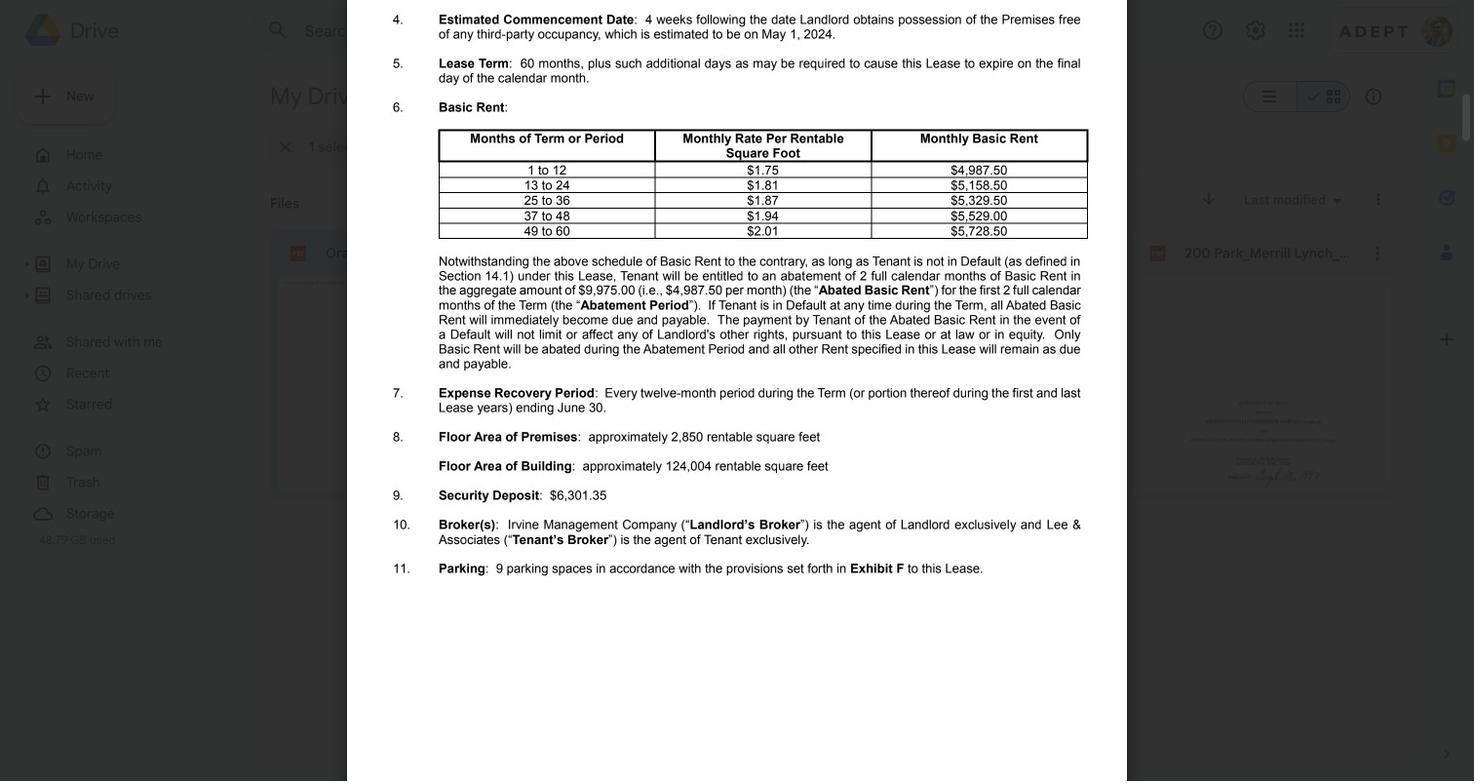 Task type: describe. For each thing, give the bounding box(es) containing it.
trashed items element
[[66, 470, 231, 496]]

starred items element
[[66, 392, 231, 418]]

spam element
[[66, 439, 231, 464]]

quick sharing actions image
[[1433, 31, 1441, 35]]

1 list item from the left
[[255, 77, 402, 116]]

1 row from the left
[[270, 229, 541, 518]]

items shared with me element
[[66, 330, 231, 355]]

activity element
[[66, 174, 231, 199]]

workspaces element
[[66, 205, 231, 230]]

close image
[[20, 20, 43, 43]]

orange county restoration services inc_663181_lse_271953.pdf element
[[326, 244, 495, 263]]

add a comment image
[[1146, 20, 1169, 43]]

2 row from the left
[[557, 229, 828, 518]]

janus henderson investors llc_683951_lse_264403 (1).pdf pdf more info (option + →) cell
[[557, 229, 828, 518]]

orange county restoration services inc_663181_lse_271953.pdf pdf more info (option + →) cell
[[270, 229, 541, 518]]

share. private to only me. image
[[1350, 25, 1367, 42]]

more actions image
[[1286, 20, 1310, 43]]

2 list item from the left
[[402, 77, 602, 116]]

200 park_merrill lynch_51647.pdf element
[[1185, 244, 1355, 263]]

4 row from the left
[[1130, 229, 1401, 518]]

storage element
[[66, 501, 231, 527]]



Task type: locate. For each thing, give the bounding box(es) containing it.
pdf icon image
[[61, 22, 79, 40]]

None search field
[[250, 7, 954, 54]]

print image
[[1193, 20, 1216, 43]]

home element
[[66, 142, 231, 168]]

list
[[255, 77, 605, 116]]

navigation
[[16, 139, 234, 547]]

3 row from the left
[[843, 229, 1114, 518]]

page 2 of 33 element
[[604, 727, 750, 770]]

tab list
[[1420, 61, 1475, 727]]

fi_joey restaurant_01_retail lease.pdf element
[[899, 244, 1068, 263]]

janus henderson investors llc_683951_lse_264403 (1).pdf element
[[612, 244, 782, 263]]

Grid radio
[[1297, 81, 1351, 112]]

list item
[[255, 77, 402, 116], [402, 77, 602, 116]]

row
[[270, 229, 541, 518], [557, 229, 828, 518], [843, 229, 1114, 518], [1130, 229, 1401, 518]]

reverse sort direction image
[[1201, 190, 1219, 208]]

search google drive image
[[259, 11, 298, 50]]

download image
[[1240, 20, 1263, 43]]

List radio
[[1244, 81, 1297, 112]]

200 park_merrill lynch_51647.pdf pdf more info (option + →) cell
[[1130, 229, 1401, 518]]

tree
[[16, 139, 234, 530]]

region
[[270, 182, 1401, 766]]

showing viewer. dialog
[[0, 0, 1475, 781]]

fi_joey restaurant_01_retail lease.pdf pdf more info (option + →) cell
[[843, 229, 1114, 518]]

recent items element
[[66, 361, 231, 386]]



Task type: vqa. For each thing, say whether or not it's contained in the screenshot.
Print image
yes



